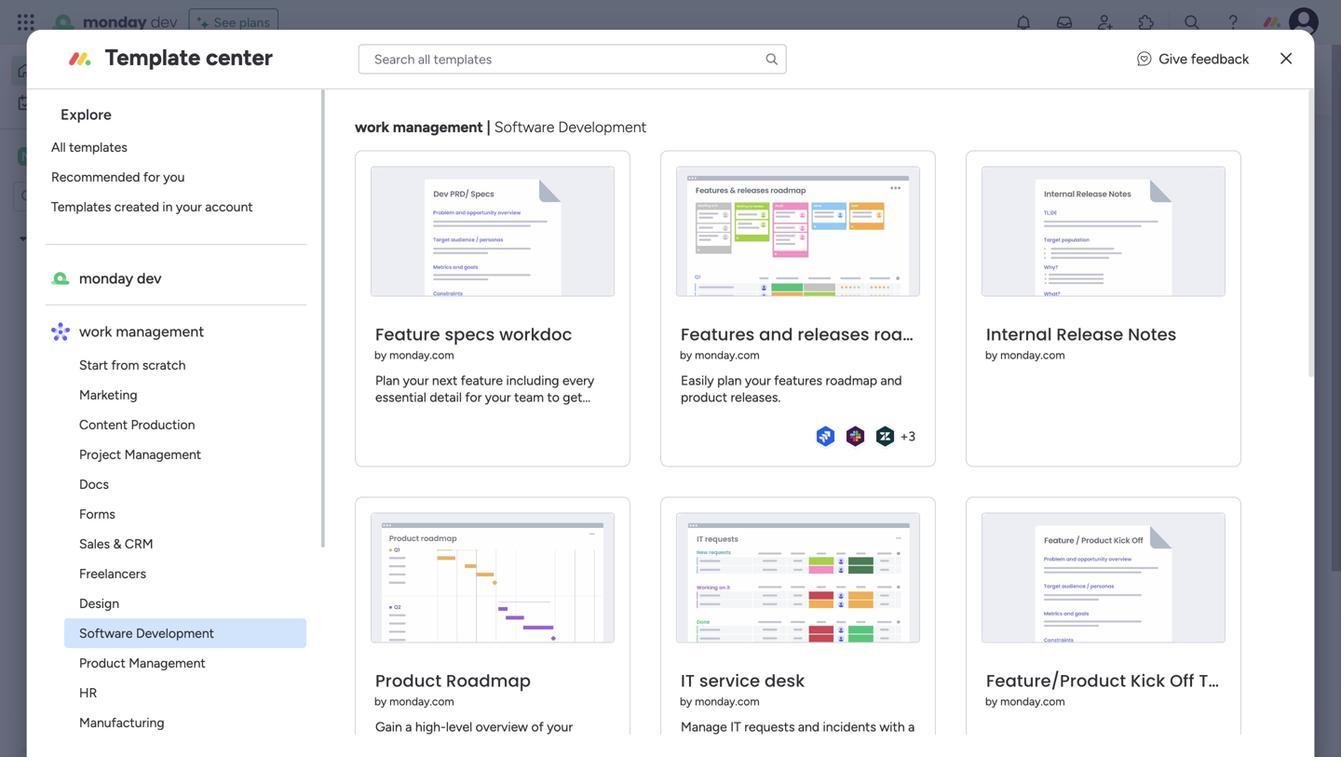 Task type: vqa. For each thing, say whether or not it's contained in the screenshot.
Team within Workspace selection element
yes



Task type: locate. For each thing, give the bounding box(es) containing it.
circle o image inside install our mobile app link
[[1062, 294, 1074, 308]]

started inside quick search results list box
[[740, 570, 791, 587]]

templates image image
[[1051, 402, 1297, 531]]

workspace image
[[18, 146, 36, 167]]

0 vertical spatial development
[[558, 118, 647, 136]]

complete profile
[[1081, 268, 1186, 285]]

0 vertical spatial your
[[1141, 143, 1175, 163]]

1 horizontal spatial bugs queue
[[683, 341, 766, 359]]

1 horizontal spatial template
[[1199, 670, 1281, 693]]

to up the will
[[547, 390, 560, 405]]

1 vertical spatial feedback
[[1103, 82, 1161, 98]]

account
[[205, 199, 253, 215]]

software down design
[[79, 626, 133, 642]]

1 horizontal spatial and
[[759, 323, 793, 347]]

scrum
[[55, 231, 91, 247], [509, 372, 545, 388], [854, 372, 890, 388], [509, 600, 545, 616], [854, 600, 890, 616]]

monday for roadmap
[[335, 372, 382, 388]]

0 horizontal spatial for
[[143, 169, 160, 185]]

and up +
[[881, 373, 902, 389]]

1 vertical spatial templates
[[1130, 571, 1197, 588]]

release
[[1057, 323, 1124, 347]]

scrum for roadmap
[[509, 372, 545, 388]]

and inside easily plan your features roadmap and product releases.
[[881, 373, 902, 389]]

product inside product roadmap by monday.com
[[375, 670, 442, 693]]

bugs queue up "plan"
[[683, 341, 766, 359]]

by inside feature/product kick off template by monday.com
[[986, 695, 998, 709]]

0 vertical spatial feedback
[[1191, 51, 1250, 67]]

templates inside button
[[1167, 612, 1234, 629]]

0 vertical spatial templates
[[69, 139, 127, 155]]

by down feature/product
[[986, 695, 998, 709]]

by up plan
[[374, 349, 387, 362]]

feedback down v2 user feedback image
[[1103, 82, 1161, 98]]

monday dev > my team > my scrum team up detail
[[335, 372, 578, 388]]

circle o image up check circle icon
[[1062, 223, 1074, 236]]

templates down boost your workflow in minutes with ready-made templates
[[1167, 612, 1234, 629]]

3 circle o image from the top
[[1062, 294, 1074, 308]]

get inside the plan your next feature including every essential detail for your team to get started, from the problem it will solve to the go-to-market plan.
[[563, 390, 583, 405]]

1 horizontal spatial &
[[1075, 672, 1085, 689]]

dev for getting started
[[730, 600, 751, 616]]

& right learn
[[1075, 672, 1085, 689]]

complete up setup
[[1062, 143, 1137, 163]]

the down started,
[[375, 423, 395, 439]]

0 horizontal spatial and
[[544, 70, 569, 88]]

recent
[[403, 70, 447, 88]]

feature/product
[[987, 670, 1127, 693]]

monday.com inside the it service desk by monday.com
[[695, 695, 760, 709]]

1 horizontal spatial feedback
[[1191, 51, 1250, 67]]

monday dev up sprints
[[79, 270, 161, 287]]

by down "internal"
[[986, 349, 998, 362]]

monday.com down "internal"
[[1001, 349, 1065, 362]]

install our mobile app link
[[1062, 290, 1314, 311]]

circle o image inside complete profile link
[[1062, 270, 1074, 284]]

monday.com left 0 element
[[389, 695, 454, 709]]

management for project management
[[124, 447, 201, 463]]

your up account
[[1141, 143, 1175, 163]]

2 vertical spatial work
[[79, 323, 112, 341]]

0 vertical spatial and
[[544, 70, 569, 88]]

give right v2 user feedback image
[[1159, 51, 1188, 67]]

your inside "upload your photo" link
[[1129, 197, 1157, 214]]

give for v2 user feedback icon
[[1103, 61, 1131, 77]]

kick
[[1131, 670, 1166, 693]]

template center
[[105, 44, 273, 71]]

product up hr
[[79, 655, 125, 671]]

product inside work management templates element
[[79, 655, 125, 671]]

from down detail
[[423, 406, 451, 422]]

queue up marketing
[[96, 358, 135, 374]]

0 horizontal spatial from
[[111, 357, 139, 373]]

your up essential
[[403, 373, 429, 389]]

templates
[[51, 199, 111, 215]]

feedback inside give feedback link
[[1191, 51, 1250, 67]]

development
[[558, 118, 647, 136], [136, 626, 214, 642]]

&
[[113, 536, 121, 552], [1075, 672, 1085, 689]]

1 vertical spatial get
[[1088, 672, 1111, 689]]

0 vertical spatial circle o image
[[1062, 223, 1074, 236]]

quick search results list box
[[288, 174, 990, 649]]

for down feature
[[465, 390, 482, 405]]

our
[[1121, 292, 1144, 309]]

1 horizontal spatial getting started
[[683, 570, 791, 587]]

monday dev up the home link
[[83, 12, 177, 33]]

by
[[374, 349, 387, 362], [680, 349, 692, 362], [986, 349, 998, 362], [374, 695, 387, 709], [680, 695, 692, 709], [986, 695, 998, 709]]

circle o image left install
[[1062, 294, 1074, 308]]

templates down workflow
[[1130, 571, 1197, 588]]

0 horizontal spatial get
[[563, 390, 583, 405]]

0 vertical spatial management
[[393, 118, 483, 136]]

monday.com down service
[[695, 695, 760, 709]]

1 vertical spatial getting started
[[683, 570, 791, 587]]

bugs queue up marketing
[[64, 358, 135, 374]]

0 horizontal spatial queue
[[96, 358, 135, 374]]

monday dev > my team > my scrum team down features and releases roadmap by monday.com
[[680, 372, 923, 388]]

for left you
[[143, 169, 160, 185]]

desk
[[765, 670, 805, 693]]

2 horizontal spatial and
[[881, 373, 902, 389]]

plan
[[375, 373, 400, 389]]

1 horizontal spatial bugs
[[683, 341, 717, 359]]

bugs inside quick search results list box
[[683, 341, 717, 359]]

solve
[[562, 406, 592, 422]]

your
[[369, 70, 399, 88], [176, 199, 202, 215], [403, 373, 429, 389], [745, 373, 771, 389], [485, 390, 511, 405], [1088, 548, 1118, 566]]

features
[[774, 373, 823, 389]]

0 vertical spatial template
[[105, 44, 201, 71]]

profile up the setup account "link"
[[1179, 143, 1228, 163]]

to
[[547, 390, 560, 405], [595, 406, 608, 422]]

good morning, maria! quickly access your recent boards, inbox and workspaces
[[266, 51, 569, 109]]

complete
[[1062, 143, 1137, 163], [1081, 268, 1143, 285]]

public board image left features
[[656, 340, 677, 361]]

2 horizontal spatial public board image
[[656, 340, 677, 361]]

team
[[67, 148, 104, 165], [1119, 244, 1153, 261], [442, 372, 473, 388], [787, 372, 818, 388], [442, 600, 473, 616], [787, 600, 818, 616]]

by right update
[[374, 695, 387, 709]]

queue up "plan"
[[721, 341, 766, 359]]

lottie animation element
[[611, 45, 1134, 116], [0, 569, 238, 758]]

+ 3
[[901, 429, 916, 445]]

circle o image
[[1062, 223, 1074, 236], [1062, 270, 1074, 284], [1062, 294, 1074, 308]]

your down maria!
[[369, 70, 399, 88]]

monday.com down features
[[695, 349, 760, 362]]

you
[[163, 169, 185, 185]]

1 vertical spatial work
[[355, 118, 389, 136]]

my inside 'option'
[[43, 95, 61, 110]]

roadmap down releases
[[826, 373, 878, 389]]

feedback for v2 user feedback icon
[[1103, 82, 1161, 98]]

0 horizontal spatial bugs queue
[[64, 358, 135, 374]]

1 horizontal spatial get
[[1088, 672, 1111, 689]]

feedback
[[1191, 51, 1250, 67], [1103, 82, 1161, 98]]

0 vertical spatial lottie animation element
[[611, 45, 1134, 116]]

maria williams image
[[1290, 7, 1319, 37]]

circle o image for install
[[1062, 294, 1074, 308]]

monday.com inside features and releases roadmap by monday.com
[[695, 349, 760, 362]]

in inside explore element
[[162, 199, 173, 215]]

your up problem
[[485, 390, 511, 405]]

1 horizontal spatial management
[[393, 118, 483, 136]]

1 vertical spatial complete
[[1081, 268, 1143, 285]]

the up market
[[454, 406, 474, 422]]

lottie animation image
[[0, 569, 238, 758]]

circle o image down check circle icon
[[1062, 270, 1074, 284]]

docs
[[79, 477, 109, 492]]

monday dev
[[83, 12, 177, 33], [79, 270, 161, 287]]

from right start
[[111, 357, 139, 373]]

development up the product management
[[136, 626, 214, 642]]

1 horizontal spatial from
[[423, 406, 451, 422]]

to-
[[419, 423, 436, 439]]

feedback for v2 user feedback image
[[1191, 51, 1250, 67]]

v2 user feedback image
[[1138, 49, 1152, 70]]

0 horizontal spatial bugs
[[64, 358, 93, 374]]

1 horizontal spatial product
[[375, 670, 442, 693]]

features and releases roadmap by monday.com
[[680, 323, 955, 362]]

1 horizontal spatial getting
[[683, 570, 736, 587]]

0 horizontal spatial &
[[113, 536, 121, 552]]

0 vertical spatial roadmap
[[874, 323, 955, 347]]

tasks
[[64, 263, 96, 279], [338, 570, 376, 587]]

0 vertical spatial complete
[[1062, 143, 1137, 163]]

1 vertical spatial started
[[740, 570, 791, 587]]

and inside features and releases roadmap by monday.com
[[759, 323, 793, 347]]

1 vertical spatial getting
[[683, 570, 736, 587]]

templates inside explore element
[[69, 139, 127, 155]]

give inside give feedback
[[1103, 61, 1131, 77]]

roadmap up start
[[64, 326, 120, 342]]

visited
[[387, 153, 438, 173]]

monday for getting started
[[680, 600, 727, 616]]

0 vertical spatial in
[[162, 199, 173, 215]]

give inside give feedback link
[[1159, 51, 1188, 67]]

monday.com inside product roadmap by monday.com
[[389, 695, 454, 709]]

product for management
[[79, 655, 125, 671]]

software development
[[79, 626, 214, 642]]

roadmap right releases
[[874, 323, 955, 347]]

inbox image
[[1056, 13, 1074, 32]]

get left 'inspired'
[[1088, 672, 1111, 689]]

getting started up project on the bottom of page
[[64, 421, 156, 437]]

in inside boost your workflow in minutes with ready-made templates
[[1186, 548, 1198, 566]]

explore for explore
[[60, 106, 112, 123]]

by inside feature specs workdoc by monday.com
[[374, 349, 387, 362]]

development down search all templates search box
[[558, 118, 647, 136]]

0 vertical spatial management
[[124, 447, 201, 463]]

templates up recommended
[[69, 139, 127, 155]]

team up recommended
[[67, 148, 104, 165]]

your down you
[[176, 199, 202, 215]]

notifications
[[1182, 221, 1263, 237]]

give feedback for v2 user feedback image
[[1159, 51, 1250, 67]]

management for work management
[[116, 323, 204, 341]]

& left crm
[[113, 536, 121, 552]]

profile up mobile
[[1146, 268, 1186, 285]]

in left minutes
[[1186, 548, 1198, 566]]

account
[[1122, 173, 1175, 190]]

problem
[[477, 406, 525, 422]]

circle o image inside enable desktop notifications link
[[1062, 223, 1074, 236]]

0 horizontal spatial give
[[1103, 61, 1131, 77]]

2 horizontal spatial roadmap
[[446, 670, 531, 693]]

1 vertical spatial &
[[1075, 672, 1085, 689]]

0 element
[[476, 702, 499, 724]]

feedback up quick
[[1191, 51, 1250, 67]]

None search field
[[359, 44, 787, 74]]

explore inside heading
[[60, 106, 112, 123]]

0 horizontal spatial management
[[116, 323, 204, 341]]

my inside list box
[[34, 231, 51, 247]]

public board image down my scrum team
[[40, 262, 58, 280]]

your up made
[[1088, 548, 1118, 566]]

your up releases.
[[745, 373, 771, 389]]

by inside the it service desk by monday.com
[[680, 695, 692, 709]]

releases
[[798, 323, 870, 347]]

your down account
[[1129, 197, 1157, 214]]

1 vertical spatial lottie animation element
[[0, 569, 238, 758]]

your inside easily plan your features roadmap and product releases.
[[745, 373, 771, 389]]

explore down made
[[1114, 612, 1164, 629]]

1 vertical spatial management
[[129, 655, 205, 671]]

essential
[[375, 390, 426, 405]]

my work link
[[11, 88, 200, 117]]

0 horizontal spatial product
[[79, 655, 125, 671]]

monday.com inside feature/product kick off template by monday.com
[[1001, 695, 1065, 709]]

1 vertical spatial to
[[595, 406, 608, 422]]

in down you
[[162, 199, 173, 215]]

by down it
[[680, 695, 692, 709]]

work inside 'option'
[[64, 95, 92, 110]]

1 horizontal spatial for
[[465, 390, 482, 405]]

check circle image
[[1062, 175, 1074, 189]]

easily plan your features roadmap and product releases.
[[681, 373, 902, 405]]

show all
[[614, 656, 663, 672]]

management down production
[[124, 447, 201, 463]]

monday dev > my team > my scrum team for bugs queue
[[680, 372, 923, 388]]

explore templates button
[[1045, 602, 1303, 639]]

1 vertical spatial development
[[136, 626, 214, 642]]

give feedback right v2 user feedback icon
[[1103, 61, 1161, 98]]

0 vertical spatial get
[[563, 390, 583, 405]]

update
[[314, 703, 371, 723]]

my
[[43, 95, 61, 110], [43, 148, 64, 165], [34, 231, 51, 247], [421, 372, 439, 388], [488, 372, 506, 388], [766, 372, 784, 388], [833, 372, 851, 388], [421, 600, 439, 616], [488, 600, 506, 616], [766, 600, 784, 616], [833, 600, 851, 616]]

0 horizontal spatial software
[[79, 626, 133, 642]]

sales
[[79, 536, 110, 552]]

by inside internal release notes by monday.com
[[986, 349, 998, 362]]

1 horizontal spatial give
[[1159, 51, 1188, 67]]

0 vertical spatial software
[[494, 118, 555, 136]]

1 horizontal spatial started
[[740, 570, 791, 587]]

explore heading
[[45, 89, 321, 132]]

1 vertical spatial profile
[[1146, 268, 1186, 285]]

search everything image
[[1183, 13, 1202, 32]]

upload your photo
[[1081, 197, 1198, 214]]

product
[[79, 655, 125, 671], [375, 670, 442, 693]]

tasks inside quick search results list box
[[338, 570, 376, 587]]

monday dev > my team > my scrum team up the "desk" at the right
[[680, 600, 923, 616]]

give left v2 user feedback image
[[1103, 61, 1131, 77]]

1 vertical spatial software
[[79, 626, 133, 642]]

getting started right public board image
[[683, 570, 791, 587]]

roadmap up plan
[[338, 341, 403, 359]]

work management | software development
[[355, 118, 647, 136]]

public board image for roadmap
[[311, 340, 332, 361]]

2 vertical spatial templates
[[1167, 612, 1234, 629]]

& for sales
[[113, 536, 121, 552]]

0 horizontal spatial tasks
[[64, 263, 96, 279]]

0 vertical spatial work
[[64, 95, 92, 110]]

give feedback up "v2 bolt switch" image
[[1159, 51, 1250, 67]]

my work
[[43, 95, 92, 110]]

product for roadmap
[[375, 670, 442, 693]]

scrum for bugs queue
[[854, 372, 890, 388]]

software inside work management templates element
[[79, 626, 133, 642]]

roadmap up 0 element
[[446, 670, 531, 693]]

team up the "desk" at the right
[[787, 600, 818, 616]]

monday.com inside feature specs workdoc by monday.com
[[389, 349, 454, 362]]

service
[[699, 670, 760, 693]]

quick
[[1210, 71, 1249, 89]]

design
[[79, 596, 119, 612]]

1 vertical spatial roadmap
[[826, 373, 878, 389]]

bugs
[[683, 341, 717, 359], [64, 358, 93, 374]]

recently
[[314, 153, 383, 173]]

complete for complete your profile
[[1062, 143, 1137, 163]]

start from scratch
[[79, 357, 186, 373]]

queue inside quick search results list box
[[721, 341, 766, 359]]

getting up project on the bottom of page
[[64, 421, 109, 437]]

features
[[681, 323, 755, 347]]

and right inbox on the left top
[[544, 70, 569, 88]]

0 vertical spatial from
[[111, 357, 139, 373]]

work up recently visited
[[355, 118, 389, 136]]

0 vertical spatial &
[[113, 536, 121, 552]]

monday dev > my team > my scrum team for getting started
[[680, 600, 923, 616]]

complete up install
[[1081, 268, 1143, 285]]

all templates
[[51, 139, 127, 155]]

team up complete profile at the right top of the page
[[1119, 244, 1153, 261]]

1 horizontal spatial tasks
[[338, 570, 376, 587]]

0 vertical spatial the
[[454, 406, 474, 422]]

3
[[909, 429, 916, 445]]

option
[[0, 222, 238, 226]]

monday dev > my team > my scrum team for roadmap
[[335, 372, 578, 388]]

work
[[64, 95, 92, 110], [355, 118, 389, 136], [79, 323, 112, 341]]

getting right public board image
[[683, 570, 736, 587]]

1 vertical spatial circle o image
[[1062, 270, 1074, 284]]

1 vertical spatial from
[[423, 406, 451, 422]]

2 vertical spatial and
[[881, 373, 902, 389]]

management for product management
[[129, 655, 205, 671]]

1 circle o image from the top
[[1062, 223, 1074, 236]]

check circle image
[[1062, 246, 1074, 260]]

and up features on the right of the page
[[759, 323, 793, 347]]

your for profile
[[1141, 143, 1175, 163]]

0 vertical spatial for
[[143, 169, 160, 185]]

team inside the plan your next feature including every essential detail for your team to get started, from the problem it will solve to the go-to-market plan.
[[514, 390, 544, 405]]

to right solve
[[595, 406, 608, 422]]

1 vertical spatial the
[[375, 423, 395, 439]]

monday.com down feature at the left top of the page
[[389, 349, 454, 362]]

work down home
[[64, 95, 92, 110]]

0 horizontal spatial in
[[162, 199, 173, 215]]

caret down image
[[20, 232, 27, 246]]

explore inside button
[[1114, 612, 1164, 629]]

select product image
[[17, 13, 35, 32]]

1 horizontal spatial explore
[[1114, 612, 1164, 629]]

management up scratch
[[116, 323, 204, 341]]

1 horizontal spatial public board image
[[311, 340, 332, 361]]

template right the off
[[1199, 670, 1281, 693]]

2 circle o image from the top
[[1062, 270, 1074, 284]]

1 horizontal spatial in
[[1186, 548, 1198, 566]]

1 vertical spatial in
[[1186, 548, 1198, 566]]

0 vertical spatial explore
[[60, 106, 112, 123]]

from inside work management templates element
[[111, 357, 139, 373]]

help image
[[1224, 13, 1243, 32]]

explore up all templates
[[60, 106, 112, 123]]

0 horizontal spatial feedback
[[1103, 82, 1161, 98]]

give feedback link
[[1138, 49, 1250, 70]]

close image
[[1281, 52, 1293, 66]]

& inside work management templates element
[[113, 536, 121, 552]]

public board image left feature at the left top of the page
[[311, 340, 332, 361]]

see plans button
[[189, 8, 279, 36]]

bugs up marketing
[[64, 358, 93, 374]]

2 vertical spatial circle o image
[[1062, 294, 1074, 308]]

1 vertical spatial your
[[1129, 197, 1157, 214]]

from inside the plan your next feature including every essential detail for your team to get started, from the problem it will solve to the go-to-market plan.
[[423, 406, 451, 422]]

my team
[[43, 148, 104, 165]]

invite team members link
[[1062, 243, 1314, 264]]

monday.com down learn
[[1001, 695, 1065, 709]]

by up easily
[[680, 349, 692, 362]]

get up solve
[[563, 390, 583, 405]]

1 horizontal spatial roadmap
[[338, 341, 403, 359]]

work down sprints
[[79, 323, 112, 341]]

1 vertical spatial explore
[[1114, 612, 1164, 629]]

1 horizontal spatial software
[[494, 118, 555, 136]]

list box
[[34, 89, 325, 758], [0, 219, 238, 696]]

give for v2 user feedback image
[[1159, 51, 1188, 67]]

template up explore heading
[[105, 44, 201, 71]]

template
[[105, 44, 201, 71], [1199, 670, 1281, 693]]

feature
[[375, 323, 440, 347]]

management down software development
[[129, 655, 205, 671]]

explore templates
[[1114, 612, 1234, 629]]

public board image
[[40, 262, 58, 280], [311, 340, 332, 361], [656, 340, 677, 361]]

monday dev > my team > my scrum team
[[335, 372, 578, 388], [680, 372, 923, 388], [335, 600, 578, 616], [680, 600, 923, 616]]

created
[[114, 199, 159, 215]]

software right |
[[494, 118, 555, 136]]

0 vertical spatial started
[[112, 421, 156, 437]]

bugs up easily
[[683, 341, 717, 359]]

for
[[143, 169, 160, 185], [465, 390, 482, 405]]

recommended
[[51, 169, 140, 185]]

morning,
[[301, 51, 353, 67]]

0 horizontal spatial development
[[136, 626, 214, 642]]

product up the feed
[[375, 670, 442, 693]]

0 horizontal spatial getting started
[[64, 421, 156, 437]]

management up visited
[[393, 118, 483, 136]]

0 vertical spatial getting
[[64, 421, 109, 437]]

learn
[[1034, 672, 1072, 689]]

1 vertical spatial for
[[465, 390, 482, 405]]



Task type: describe. For each thing, give the bounding box(es) containing it.
my inside workspace selection element
[[43, 148, 64, 165]]

your inside boost your workflow in minutes with ready-made templates
[[1088, 548, 1118, 566]]

workspace selection element
[[18, 145, 107, 168]]

retrospectives
[[64, 389, 152, 405]]

0 horizontal spatial lottie animation element
[[0, 569, 238, 758]]

upload your photo link
[[1062, 195, 1314, 216]]

templates for all
[[69, 139, 127, 155]]

install
[[1081, 292, 1117, 309]]

mobile
[[1148, 292, 1190, 309]]

monday.com inside internal release notes by monday.com
[[1001, 349, 1065, 362]]

home link
[[11, 56, 200, 86]]

sales & crm
[[79, 536, 153, 552]]

made
[[1089, 571, 1126, 588]]

it service desk by monday.com
[[680, 670, 805, 709]]

my work option
[[11, 88, 200, 117]]

templates created in your account
[[51, 199, 253, 215]]

my scrum team
[[34, 231, 124, 247]]

monday dev > my team > my scrum team up product roadmap by monday.com
[[335, 600, 578, 616]]

dev for roadmap
[[385, 372, 406, 388]]

monday for recommended for you
[[79, 270, 133, 287]]

plans
[[239, 14, 270, 30]]

bugs queue inside quick search results list box
[[683, 341, 766, 359]]

setup account link
[[1062, 171, 1314, 192]]

roadmap inside features and releases roadmap by monday.com
[[874, 323, 955, 347]]

inbox
[[504, 70, 541, 88]]

v2 bolt switch image
[[1195, 69, 1206, 90]]

show all button
[[607, 649, 670, 679]]

team up product roadmap by monday.com
[[442, 600, 473, 616]]

public board image for tasks
[[40, 262, 58, 280]]

center
[[206, 44, 273, 71]]

list box containing explore
[[34, 89, 325, 758]]

upload
[[1081, 197, 1125, 214]]

releases.
[[731, 390, 781, 405]]

search
[[1253, 71, 1299, 89]]

v2 user feedback image
[[1081, 69, 1095, 90]]

desktop
[[1126, 221, 1179, 237]]

workflow
[[1121, 548, 1183, 566]]

0 horizontal spatial template
[[105, 44, 201, 71]]

for inside the plan your next feature including every essential detail for your team to get started, from the problem it will solve to the go-to-market plan.
[[465, 390, 482, 405]]

manufacturing
[[79, 715, 164, 731]]

circle o image
[[1062, 199, 1074, 213]]

feed
[[375, 703, 410, 723]]

specs
[[445, 323, 495, 347]]

template inside feature/product kick off template by monday.com
[[1199, 670, 1281, 693]]

good
[[266, 51, 298, 67]]

it
[[681, 670, 695, 693]]

sprints
[[64, 294, 106, 310]]

complete profile link
[[1062, 266, 1314, 287]]

roadmap inside easily plan your features roadmap and product releases.
[[826, 373, 878, 389]]

product
[[681, 390, 728, 405]]

notifications image
[[1015, 13, 1033, 32]]

team inside workspace selection element
[[67, 148, 104, 165]]

plan
[[717, 373, 742, 389]]

1 horizontal spatial development
[[558, 118, 647, 136]]

project management
[[79, 447, 201, 463]]

work management templates element
[[45, 350, 321, 758]]

m
[[21, 149, 33, 164]]

team down features and releases roadmap by monday.com
[[787, 372, 818, 388]]

next
[[432, 373, 458, 389]]

access
[[320, 70, 366, 88]]

internal
[[987, 323, 1052, 347]]

feature/product kick off template by monday.com
[[986, 670, 1281, 709]]

quick search button
[[1180, 61, 1314, 98]]

with
[[1259, 548, 1288, 566]]

your inside the good morning, maria! quickly access your recent boards, inbox and workspaces
[[369, 70, 399, 88]]

add to favorites image
[[593, 569, 612, 587]]

dev for bugs queue
[[730, 372, 751, 388]]

1 horizontal spatial lottie animation element
[[611, 45, 1134, 116]]

public board image
[[656, 568, 677, 589]]

freelancers
[[79, 566, 146, 582]]

complete for complete profile
[[1081, 268, 1143, 285]]

1 horizontal spatial the
[[454, 406, 474, 422]]

setup account
[[1081, 173, 1175, 190]]

public board image for bugs queue
[[656, 340, 677, 361]]

getting started inside quick search results list box
[[683, 570, 791, 587]]

for inside explore element
[[143, 169, 160, 185]]

by inside product roadmap by monday.com
[[374, 695, 387, 709]]

feature
[[461, 373, 503, 389]]

maria!
[[356, 51, 392, 67]]

invite
[[1081, 244, 1116, 261]]

templates for explore
[[1167, 612, 1234, 629]]

by inside features and releases roadmap by monday.com
[[680, 349, 692, 362]]

0 horizontal spatial the
[[375, 423, 395, 439]]

invite members image
[[1097, 13, 1115, 32]]

go-
[[398, 423, 419, 439]]

complete your profile
[[1062, 143, 1228, 163]]

enable desktop notifications link
[[1062, 219, 1314, 240]]

list box containing my scrum team
[[0, 219, 238, 696]]

roadmap inside quick search results list box
[[338, 341, 403, 359]]

0 horizontal spatial roadmap
[[64, 326, 120, 342]]

circle o image for complete
[[1062, 270, 1074, 284]]

all
[[51, 139, 66, 155]]

production
[[131, 417, 195, 433]]

workspaces
[[266, 91, 345, 109]]

|
[[487, 118, 491, 136]]

apps image
[[1138, 13, 1156, 32]]

home option
[[11, 56, 200, 86]]

content production
[[79, 417, 195, 433]]

scrum for getting started
[[854, 600, 890, 616]]

1 vertical spatial monday dev
[[79, 270, 161, 287]]

hr
[[79, 685, 97, 701]]

invite team members
[[1081, 244, 1215, 261]]

product management
[[79, 655, 205, 671]]

getting inside quick search results list box
[[683, 570, 736, 587]]

dev for recommended for you
[[137, 270, 161, 287]]

monday for bugs queue
[[680, 372, 727, 388]]

circle o image for enable
[[1062, 223, 1074, 236]]

0 horizontal spatial started
[[112, 421, 156, 437]]

give feedback for v2 user feedback icon
[[1103, 61, 1161, 98]]

recently visited
[[314, 153, 438, 173]]

enable desktop notifications
[[1081, 221, 1263, 237]]

development inside work management templates element
[[136, 626, 214, 642]]

content
[[79, 417, 127, 433]]

search image
[[765, 52, 780, 67]]

templates inside boost your workflow in minutes with ready-made templates
[[1130, 571, 1197, 588]]

update feed (inbox)
[[314, 703, 469, 723]]

work for work management | software development
[[355, 118, 389, 136]]

0 vertical spatial profile
[[1179, 143, 1228, 163]]

internal release notes by monday.com
[[986, 323, 1177, 362]]

management for work management | software development
[[393, 118, 483, 136]]

& for learn
[[1075, 672, 1085, 689]]

inspired
[[1115, 672, 1168, 689]]

your inside explore element
[[176, 199, 202, 215]]

0 horizontal spatial getting
[[64, 421, 109, 437]]

plan.
[[480, 423, 507, 439]]

detail
[[430, 390, 462, 405]]

minutes
[[1202, 548, 1255, 566]]

work for work management
[[79, 323, 112, 341]]

see plans
[[214, 14, 270, 30]]

recommended for you
[[51, 169, 185, 185]]

market
[[436, 423, 477, 439]]

start
[[79, 357, 108, 373]]

team inside invite team members link
[[1119, 244, 1153, 261]]

see
[[214, 14, 236, 30]]

plan your next feature including every essential detail for your team to get started, from the problem it will solve to the go-to-market plan.
[[375, 373, 608, 439]]

team up detail
[[442, 372, 473, 388]]

your for photo
[[1129, 197, 1157, 214]]

1 horizontal spatial to
[[595, 406, 608, 422]]

0 vertical spatial monday dev
[[83, 12, 177, 33]]

roadmap inside product roadmap by monday.com
[[446, 670, 531, 693]]

explore element
[[45, 132, 321, 222]]

easily
[[681, 373, 714, 389]]

Search in workspace field
[[39, 186, 156, 207]]

off
[[1170, 670, 1195, 693]]

project
[[79, 447, 121, 463]]

explore for explore templates
[[1114, 612, 1164, 629]]

and inside the good morning, maria! quickly access your recent boards, inbox and workspaces
[[544, 70, 569, 88]]

including
[[506, 373, 559, 389]]

Search all templates search field
[[359, 44, 787, 74]]

setup
[[1081, 173, 1118, 190]]

learn & get inspired
[[1034, 672, 1168, 689]]

0 vertical spatial to
[[547, 390, 560, 405]]



